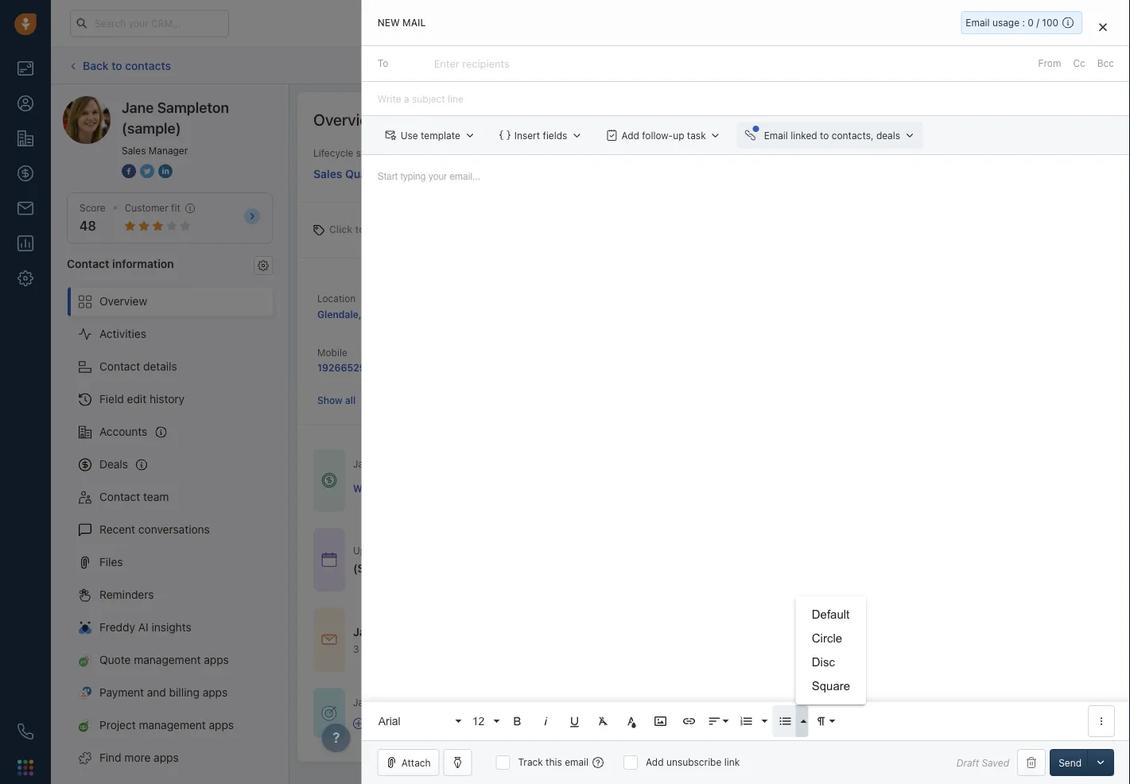 Task type: locate. For each thing, give the bounding box(es) containing it.
jane down contacts
[[122, 99, 154, 116]]

email for email
[[507, 60, 531, 71]]

sales for sales qualified lead
[[314, 167, 342, 180]]

add left unsubscribe
[[646, 757, 664, 768]]

0 horizontal spatial deals
[[410, 459, 434, 470]]

container_wx8msf4aqz5i3rn1 image left '3'
[[321, 632, 337, 648]]

2 container_wx8msf4aqz5i3rn1 image from the top
[[321, 632, 337, 648]]

management up payment and billing apps
[[134, 654, 201, 667]]

usage
[[993, 17, 1020, 28]]

close image
[[1100, 22, 1108, 31]]

deal down 0
[[1024, 60, 1043, 71]]

italic (⌘i) image
[[539, 715, 554, 729]]

upcoming
[[353, 545, 399, 556]]

-
[[451, 562, 457, 575]]

deal
[[1024, 60, 1043, 71], [599, 562, 622, 575]]

0 horizontal spatial (sample)
[[122, 119, 181, 136]]

3
[[353, 644, 359, 655]]

email for email linked to contacts, deals
[[764, 130, 788, 141]]

part
[[405, 697, 423, 709]]

1 vertical spatial email
[[507, 60, 531, 71]]

application containing default
[[362, 155, 1131, 741]]

add down is
[[368, 718, 387, 730]]

jane left is
[[353, 697, 375, 709]]

contact down activities
[[99, 360, 140, 373]]

2 vertical spatial jane
[[353, 697, 375, 709]]

jane
[[122, 99, 154, 116], [353, 625, 379, 639], [353, 697, 375, 709]]

lead
[[396, 167, 422, 180]]

1 container_wx8msf4aqz5i3rn1 image from the top
[[321, 552, 337, 568]]

arial
[[379, 715, 401, 728]]

1 horizontal spatial email
[[764, 130, 788, 141]]

square link
[[796, 675, 867, 699]]

add left follow-
[[622, 130, 640, 141]]

email inside button
[[764, 130, 788, 141]]

0 horizontal spatial email
[[507, 60, 531, 71]]

default link
[[796, 603, 867, 627]]

1 vertical spatial deal
[[599, 562, 622, 575]]

text color image
[[625, 715, 640, 729]]

apps right more
[[154, 752, 179, 765]]

0 vertical spatial email
[[966, 17, 990, 28]]

container_wx8msf4aqz5i3rn1 image left arial
[[353, 718, 364, 730]]

default
[[812, 608, 850, 621]]

Enter recipients text field
[[434, 51, 513, 76]]

of
[[426, 697, 435, 709]]

0 vertical spatial jane
[[122, 99, 154, 116]]

field edit history
[[99, 393, 185, 406]]

2023 left at
[[662, 545, 685, 556]]

the
[[579, 562, 597, 575]]

edit
[[127, 393, 147, 406]]

2 vertical spatial email
[[764, 130, 788, 141]]

jane for jane sampleton (sample)
[[122, 99, 154, 116]]

container_wx8msf4aqz5i3rn1 image left upcoming
[[321, 552, 337, 568]]

add for add deal
[[1004, 60, 1021, 71]]

add follow-up task button
[[599, 122, 729, 149], [599, 122, 729, 149]]

attach button
[[378, 750, 440, 777]]

1 vertical spatial deals
[[410, 459, 434, 470]]

apps for find more apps
[[154, 752, 179, 765]]

jane up days
[[353, 625, 379, 639]]

0 vertical spatial contact
[[67, 257, 109, 270]]

back
[[83, 59, 109, 72]]

jane sampleton (sample)
[[122, 99, 229, 136]]

to
[[112, 59, 122, 72], [820, 130, 829, 141], [355, 224, 365, 235], [592, 545, 601, 556], [389, 718, 399, 730]]

sales
[[122, 145, 146, 156], [314, 167, 342, 180]]

1 vertical spatial contact
[[99, 360, 140, 373]]

deal inside upcoming meeting on mon 13 nov, 2023 from 23:30 to wed 15 nov, 2023 at 00:00 (sample) meeting - final discussion about the deal
[[599, 562, 622, 575]]

to for click to add tags
[[355, 224, 365, 235]]

0 horizontal spatial overview
[[99, 295, 147, 308]]

deals right open
[[410, 459, 434, 470]]

conversations
[[138, 523, 210, 536]]

Write a subject line text field
[[362, 82, 1131, 115]]

1 vertical spatial sales
[[314, 167, 342, 180]]

jane inside jane sampleton (sample)
[[122, 99, 154, 116]]

reminders
[[99, 588, 154, 602]]

add for add unsubscribe link
[[646, 757, 664, 768]]

an
[[408, 625, 421, 639]]

phone image
[[18, 724, 33, 740]]

(sample) up sales manager
[[122, 119, 181, 136]]

email right the "this"
[[565, 757, 589, 768]]

1 vertical spatial jane
[[353, 625, 379, 639]]

field
[[99, 393, 124, 406]]

widgetz.io
[[353, 482, 404, 494]]

status
[[473, 148, 502, 159]]

information
[[112, 257, 174, 270]]

dialog
[[362, 0, 1131, 785]]

0 horizontal spatial 2023
[[513, 545, 536, 556]]

0 horizontal spatial sales
[[122, 145, 146, 156]]

container_wx8msf4aqz5i3rn1 image
[[321, 473, 337, 489], [321, 706, 337, 722], [353, 718, 364, 730]]

project management apps
[[99, 719, 234, 732]]

manager
[[149, 145, 188, 156]]

email linked to contacts, deals
[[764, 130, 901, 141]]

sales up facebook circled image
[[122, 145, 146, 156]]

(sample)
[[353, 562, 402, 575]]

container_wx8msf4aqz5i3rn1 image
[[321, 552, 337, 568], [321, 632, 337, 648]]

insert fields button
[[492, 122, 591, 149]]

nov, right "15"
[[639, 545, 659, 556]]

back to contacts
[[83, 59, 171, 72]]

1 horizontal spatial (sample)
[[406, 482, 448, 494]]

email for email usage : 0 / 100
[[966, 17, 990, 28]]

to for add to a sequence
[[389, 718, 399, 730]]

management down payment and billing apps
[[139, 719, 206, 732]]

1 horizontal spatial sales
[[314, 167, 342, 180]]

(sample) down open
[[406, 482, 448, 494]]

days
[[362, 644, 383, 655]]

1 horizontal spatial deal
[[1024, 60, 1043, 71]]

contact up recent
[[99, 491, 140, 504]]

0 vertical spatial management
[[134, 654, 201, 667]]

customize overview
[[1008, 114, 1098, 125]]

0 horizontal spatial deal
[[599, 562, 622, 575]]

0 horizontal spatial nov,
[[490, 545, 510, 556]]

1 horizontal spatial deals
[[877, 130, 901, 141]]

upcoming meeting on mon 13 nov, 2023 from 23:30 to wed 15 nov, 2023 at 00:00 (sample) meeting - final discussion about the deal
[[353, 545, 726, 575]]

management for project
[[139, 719, 206, 732]]

1 horizontal spatial overview
[[314, 110, 381, 129]]

19266529503 link
[[317, 362, 385, 373]]

:
[[1023, 17, 1026, 28]]

contact for contact information
[[67, 257, 109, 270]]

1 vertical spatial management
[[139, 719, 206, 732]]

management for quote
[[134, 654, 201, 667]]

(sample)
[[122, 119, 181, 136], [406, 482, 448, 494]]

1 vertical spatial email
[[565, 757, 589, 768]]

2023
[[513, 545, 536, 556], [662, 545, 685, 556]]

add inside "button"
[[1004, 60, 1021, 71]]

this
[[546, 757, 562, 768]]

jane for jane sent an email 3 days ago
[[353, 625, 379, 639]]

15
[[626, 545, 637, 556]]

email left the linked
[[764, 130, 788, 141]]

back to contacts link
[[67, 53, 172, 78]]

1 horizontal spatial nov,
[[639, 545, 659, 556]]

email usage : 0 / 100
[[966, 17, 1059, 28]]

use template button
[[378, 122, 484, 149]]

overview
[[1058, 114, 1098, 125]]

team
[[143, 491, 169, 504]]

email
[[424, 625, 453, 639], [565, 757, 589, 768]]

0 vertical spatial container_wx8msf4aqz5i3rn1 image
[[321, 552, 337, 568]]

to left a
[[389, 718, 399, 730]]

nov,
[[490, 545, 510, 556], [639, 545, 659, 556]]

cc
[[1074, 58, 1086, 69]]

sales down lifecycle
[[314, 167, 342, 180]]

email left usage
[[966, 17, 990, 28]]

email up the "insert"
[[507, 60, 531, 71]]

circle link
[[796, 627, 867, 651]]

sequence
[[409, 718, 454, 730]]

a
[[401, 718, 407, 730]]

(sample) inside jane sampleton (sample)
[[122, 119, 181, 136]]

sampleton
[[157, 99, 229, 116]]

0 vertical spatial sales
[[122, 145, 146, 156]]

deal down wed
[[599, 562, 622, 575]]

1 horizontal spatial email
[[565, 757, 589, 768]]

to inside button
[[820, 130, 829, 141]]

to left add
[[355, 224, 365, 235]]

1 vertical spatial (sample)
[[406, 482, 448, 494]]

jane inside jane sent an email 3 days ago
[[353, 625, 379, 639]]

2 vertical spatial contact
[[99, 491, 140, 504]]

apps up payment and billing apps
[[204, 654, 229, 667]]

email image
[[973, 17, 984, 30]]

1 vertical spatial container_wx8msf4aqz5i3rn1 image
[[321, 632, 337, 648]]

show
[[317, 395, 343, 406]]

underline (⌘u) image
[[568, 715, 582, 729]]

container_wx8msf4aqz5i3rn1 image left is
[[321, 706, 337, 722]]

apps right "billing"
[[203, 686, 228, 699]]

00:00
[[699, 545, 726, 556]]

0 vertical spatial email
[[424, 625, 453, 639]]

is
[[377, 697, 385, 709]]

add for add to a sequence
[[368, 718, 387, 730]]

add left from
[[1004, 60, 1021, 71]]

linked
[[791, 130, 818, 141]]

contact down 48 button
[[67, 257, 109, 270]]

add to a sequence link
[[353, 717, 528, 731]]

2023 up discussion
[[513, 545, 536, 556]]

nov, right '13'
[[490, 545, 510, 556]]

0 vertical spatial deals
[[877, 130, 901, 141]]

overview up activities
[[99, 295, 147, 308]]

to right back on the left top of page
[[112, 59, 122, 72]]

freshworks switcher image
[[18, 760, 33, 776]]

0 vertical spatial (sample)
[[122, 119, 181, 136]]

to left wed
[[592, 545, 601, 556]]

application
[[362, 155, 1131, 741]]

arial button
[[373, 706, 464, 738]]

deals right contacts,
[[877, 130, 901, 141]]

mobile 19266529503
[[317, 347, 385, 373]]

to right the linked
[[820, 130, 829, 141]]

email inside button
[[507, 60, 531, 71]]

container_wx8msf4aqz5i3rn1 image left widgetz.io
[[321, 473, 337, 489]]

0 horizontal spatial email
[[424, 625, 453, 639]]

2 horizontal spatial email
[[966, 17, 990, 28]]

email right 'an'
[[424, 625, 453, 639]]

0 vertical spatial deal
[[1024, 60, 1043, 71]]

add follow-up task
[[622, 130, 706, 141]]

on
[[441, 545, 452, 556]]

apps for quote management apps
[[204, 654, 229, 667]]

wed
[[604, 545, 624, 556]]

at
[[688, 545, 697, 556]]

overview up lifecycle stage
[[314, 110, 381, 129]]

email button
[[483, 52, 540, 79]]

apps down payment and billing apps
[[209, 719, 234, 732]]

1 horizontal spatial 2023
[[662, 545, 685, 556]]

add
[[367, 224, 385, 235]]



Task type: describe. For each thing, give the bounding box(es) containing it.
to for back to contacts
[[112, 59, 122, 72]]

not
[[387, 697, 402, 709]]

circle
[[812, 632, 843, 645]]

twitter circled image
[[140, 162, 154, 179]]

add for add follow-up task
[[622, 130, 640, 141]]

mon
[[455, 545, 474, 556]]

insert link (⌘k) image
[[682, 715, 697, 729]]

12
[[472, 715, 485, 728]]

use template
[[401, 130, 461, 141]]

click
[[329, 224, 353, 235]]

insert fields
[[515, 130, 568, 141]]

customer fit
[[125, 203, 180, 214]]

apps for project management apps
[[209, 719, 234, 732]]

phone element
[[10, 716, 41, 748]]

contacts
[[125, 59, 171, 72]]

score
[[80, 203, 106, 214]]

contact for contact details
[[99, 360, 140, 373]]

from
[[539, 545, 560, 556]]

show all
[[317, 395, 356, 406]]

any
[[438, 697, 453, 709]]

mobile
[[317, 347, 348, 358]]

widgetz.io (sample)
[[353, 482, 448, 494]]

/
[[1037, 17, 1040, 28]]

ai
[[138, 621, 149, 634]]

unsubscribe
[[667, 757, 722, 768]]

location
[[317, 293, 356, 304]]

48 button
[[80, 219, 96, 234]]

recent conversations
[[99, 523, 210, 536]]

attach
[[402, 757, 431, 769]]

linkedin circled image
[[158, 162, 173, 179]]

tags
[[388, 224, 408, 235]]

contact information
[[67, 257, 174, 270]]

sequence.
[[482, 697, 528, 709]]

jane for jane is not part of any sales sequence.
[[353, 697, 375, 709]]

billing
[[169, 686, 200, 699]]

follow-
[[642, 130, 673, 141]]

sales for sales manager
[[122, 145, 146, 156]]

customize overview button
[[984, 108, 1107, 130]]

draft
[[957, 757, 980, 769]]

payment and billing apps
[[99, 686, 228, 699]]

1 nov, from the left
[[490, 545, 510, 556]]

jane's open deals
[[353, 459, 434, 470]]

click to add tags
[[329, 224, 408, 235]]

container_wx8msf4aqz5i3rn1 image for (sample) meeting - final discussion about the deal
[[321, 552, 337, 568]]

1 2023 from the left
[[513, 545, 536, 556]]

unordered list image
[[779, 715, 793, 729]]

jane's
[[353, 459, 383, 470]]

to inside upcoming meeting on mon 13 nov, 2023 from 23:30 to wed 15 nov, 2023 at 00:00 (sample) meeting - final discussion about the deal
[[592, 545, 601, 556]]

container_wx8msf4aqz5i3rn1 image for jane's open deals
[[321, 473, 337, 489]]

12 button
[[467, 706, 502, 738]]

glendale,
[[317, 309, 362, 320]]

dialog containing default
[[362, 0, 1131, 785]]

find
[[99, 752, 121, 765]]

discussion
[[485, 562, 543, 575]]

send
[[1059, 757, 1082, 769]]

find more apps
[[99, 752, 179, 765]]

insights
[[152, 621, 192, 634]]

add deal
[[1004, 60, 1043, 71]]

48
[[80, 219, 96, 234]]

task
[[687, 130, 706, 141]]

ago
[[386, 644, 402, 655]]

all
[[345, 395, 356, 406]]

meeting
[[402, 545, 438, 556]]

container_wx8msf4aqz5i3rn1 image inside add to a sequence link
[[353, 718, 364, 730]]

and
[[147, 686, 166, 699]]

container_wx8msf4aqz5i3rn1 image for 3 days ago
[[321, 632, 337, 648]]

Search your CRM... text field
[[70, 10, 229, 37]]

deals inside email linked to contacts, deals button
[[877, 130, 901, 141]]

sales
[[456, 697, 479, 709]]

from
[[1039, 58, 1062, 69]]

0 vertical spatial overview
[[314, 110, 381, 129]]

freddy ai insights
[[99, 621, 192, 634]]

history
[[150, 393, 185, 406]]

insert image (⌘p) image
[[654, 715, 668, 729]]

1 vertical spatial overview
[[99, 295, 147, 308]]

deal inside add deal "button"
[[1024, 60, 1043, 71]]

clear formatting image
[[597, 715, 611, 729]]

track
[[518, 757, 543, 768]]

accounts
[[99, 425, 148, 438]]

quote
[[99, 654, 131, 667]]

widgetz.io (sample) link
[[353, 481, 448, 495]]

contacts,
[[832, 130, 874, 141]]

add to a sequence
[[368, 718, 454, 730]]

score 48
[[80, 203, 106, 234]]

freddy
[[99, 621, 135, 634]]

bcc
[[1098, 58, 1115, 69]]

new
[[378, 17, 400, 28]]

email inside jane sent an email 3 days ago
[[424, 625, 453, 639]]

customer
[[125, 203, 168, 214]]

contact for contact team
[[99, 491, 140, 504]]

disc
[[812, 656, 835, 669]]

2 nov, from the left
[[639, 545, 659, 556]]

meeting
[[405, 562, 448, 575]]

qualified
[[345, 167, 393, 180]]

template
[[421, 130, 461, 141]]

sent
[[382, 625, 405, 639]]

13
[[477, 545, 488, 556]]

container_wx8msf4aqz5i3rn1 image for jane is not part of any sales sequence.
[[321, 706, 337, 722]]

stage
[[356, 148, 381, 159]]

more
[[124, 752, 151, 765]]

square
[[812, 680, 851, 693]]

add deal button
[[980, 52, 1051, 79]]

facebook circled image
[[122, 162, 136, 179]]

2 2023 from the left
[[662, 545, 685, 556]]

deals
[[99, 458, 128, 471]]

jane is not part of any sales sequence.
[[353, 697, 528, 709]]

payment
[[99, 686, 144, 699]]

lifecycle
[[314, 148, 354, 159]]

mng settings image
[[258, 260, 269, 271]]

add unsubscribe link
[[646, 757, 740, 768]]

fields
[[543, 130, 568, 141]]



Task type: vqa. For each thing, say whether or not it's contained in the screenshot.
Add to a sequence Add
yes



